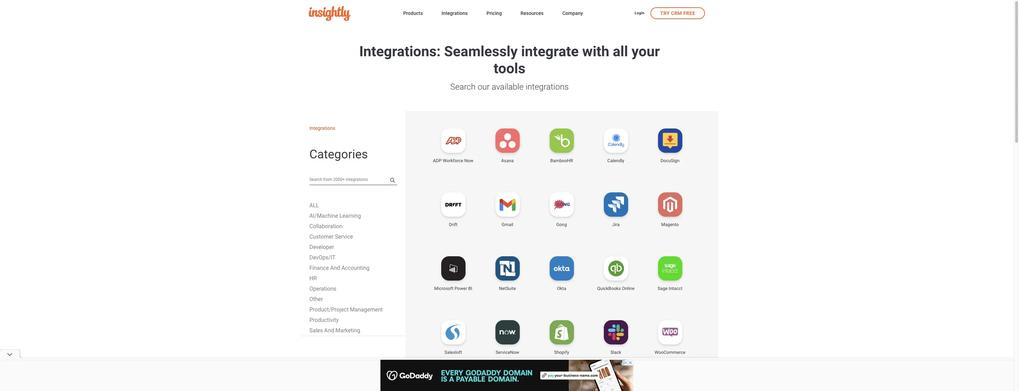 Task type: locate. For each thing, give the bounding box(es) containing it.
product/project management link
[[309, 306, 383, 313]]

and down productivity link
[[324, 327, 334, 334]]

slack link
[[596, 350, 636, 356]]

insightly logo link
[[309, 6, 392, 21]]

developer link
[[309, 244, 334, 250]]

product/project management
[[309, 306, 383, 313]]

0 vertical spatial integrations link
[[442, 9, 468, 18]]

and
[[330, 265, 340, 271], [324, 327, 334, 334]]

free
[[684, 10, 695, 16]]

insightly logo image
[[309, 6, 351, 21]]

magento link
[[650, 222, 690, 228]]

workforce
[[443, 158, 463, 163]]

and for finance
[[330, 265, 340, 271]]

0 vertical spatial and
[[330, 265, 340, 271]]

try
[[660, 10, 670, 16]]

shopify
[[554, 350, 569, 355]]

sage intacct link
[[650, 286, 690, 292]]

drift
[[449, 222, 458, 227]]

1 vertical spatial integrations
[[309, 125, 335, 131]]

company link
[[562, 9, 583, 18]]

jira
[[612, 222, 620, 227]]

bi
[[468, 286, 472, 291]]

customer
[[309, 233, 334, 240]]

products link
[[403, 9, 423, 18]]

integrations link
[[442, 9, 468, 18], [309, 125, 335, 131]]

try crm free
[[660, 10, 695, 16]]

gong
[[556, 222, 567, 227]]

seamlessly
[[444, 43, 518, 60]]

netsuite
[[499, 286, 516, 291]]

ai/machine learning
[[309, 213, 361, 219]]

pricing
[[487, 10, 502, 16]]

service
[[335, 233, 353, 240]]

customer service link
[[309, 233, 353, 240]]

gong link
[[541, 222, 582, 228]]

pricing link
[[487, 9, 502, 18]]

crm
[[671, 10, 682, 16]]

available
[[492, 82, 524, 92]]

quickbooks online
[[597, 286, 635, 291]]

search
[[450, 82, 476, 92]]

calendly
[[607, 158, 624, 163]]

integrations:
[[359, 43, 441, 60]]

slack
[[611, 350, 621, 355]]

gmail link
[[487, 222, 528, 228]]

intacct
[[669, 286, 683, 291]]

operations link
[[309, 285, 336, 292]]

tools
[[494, 60, 526, 77]]

netsuite link
[[487, 286, 528, 292]]

28 link
[[564, 380, 578, 389]]

quickbooks
[[597, 286, 621, 291]]

1 vertical spatial and
[[324, 327, 334, 334]]

products
[[403, 10, 423, 16]]

1 horizontal spatial integrations link
[[442, 9, 468, 18]]

0 horizontal spatial integrations link
[[309, 125, 335, 131]]

jira link
[[596, 222, 636, 228]]

salesloft
[[445, 350, 462, 355]]

gmail
[[502, 222, 513, 227]]

all
[[613, 43, 628, 60]]

integrations
[[442, 10, 468, 16], [309, 125, 335, 131]]

search our available integrations
[[450, 82, 569, 92]]

all
[[309, 202, 319, 209]]

all link
[[309, 202, 319, 209]]

next » link
[[578, 380, 603, 389]]

try crm free link
[[651, 7, 705, 19]]

try crm free button
[[651, 7, 705, 19]]

productivity link
[[309, 317, 339, 323]]

okta
[[557, 286, 566, 291]]

hr
[[309, 275, 317, 282]]

1 horizontal spatial integrations
[[442, 10, 468, 16]]

asana link
[[487, 158, 528, 164]]

shopify link
[[541, 350, 582, 356]]

and right finance
[[330, 265, 340, 271]]

login
[[635, 11, 644, 15]]

woocommerce link
[[650, 350, 690, 356]]

0 horizontal spatial integrations
[[309, 125, 335, 131]]



Task type: describe. For each thing, give the bounding box(es) containing it.
integrations: seamlessly integrate  with all your tools
[[359, 43, 660, 77]]

devops/it link
[[309, 254, 336, 261]]

finance
[[309, 265, 329, 271]]

your
[[632, 43, 660, 60]]

with
[[582, 43, 609, 60]]

collaboration link
[[309, 223, 342, 230]]

microsoft power bi
[[434, 286, 472, 291]]

microsoft
[[434, 286, 454, 291]]

bamboohr
[[550, 158, 573, 163]]

learning
[[339, 213, 361, 219]]

»
[[596, 381, 599, 388]]

1 vertical spatial integrations link
[[309, 125, 335, 131]]

okta link
[[541, 286, 582, 292]]

next
[[581, 381, 594, 388]]

finance and accounting
[[309, 265, 370, 271]]

sage intacct
[[658, 286, 683, 291]]

adp workforce now link
[[433, 158, 474, 164]]

power
[[455, 286, 467, 291]]

and for sales
[[324, 327, 334, 334]]

woocommerce
[[655, 350, 686, 355]]

online
[[622, 286, 635, 291]]

management
[[350, 306, 383, 313]]

servicenow
[[496, 350, 519, 355]]

docusign link
[[650, 158, 690, 164]]

product/project
[[309, 306, 349, 313]]

productivity
[[309, 317, 339, 323]]

company
[[562, 10, 583, 16]]

drift link
[[433, 222, 474, 228]]

other link
[[309, 296, 323, 303]]

integrations
[[526, 82, 569, 92]]

Search from 2000+ integrations text field
[[309, 174, 397, 185]]

marketing
[[336, 327, 360, 334]]

hr link
[[309, 275, 317, 282]]

operations
[[309, 285, 336, 292]]

resources
[[521, 10, 544, 16]]

sales and marketing link
[[309, 327, 360, 334]]

asana
[[501, 158, 514, 163]]

login link
[[635, 10, 644, 16]]

ai/machine learning link
[[309, 213, 361, 219]]

categories
[[309, 147, 368, 161]]

bamboohr link
[[541, 158, 582, 164]]

magento
[[661, 222, 679, 227]]

resources link
[[521, 9, 544, 18]]

sales
[[309, 327, 323, 334]]

docusign
[[661, 158, 680, 163]]

ai/machine
[[309, 213, 338, 219]]

sales and marketing
[[309, 327, 360, 334]]

finance and accounting link
[[309, 265, 370, 271]]

28
[[567, 381, 574, 388]]

customer service
[[309, 233, 353, 240]]

calendly link
[[596, 158, 636, 164]]

adp workforce now
[[433, 158, 474, 163]]

microsoft power bi link
[[433, 286, 474, 292]]

devops/it
[[309, 254, 336, 261]]

accounting
[[341, 265, 370, 271]]

sage
[[658, 286, 668, 291]]

quickbooks online link
[[596, 286, 636, 292]]

our
[[478, 82, 490, 92]]

now
[[464, 158, 474, 163]]

collaboration
[[309, 223, 342, 230]]

0 vertical spatial integrations
[[442, 10, 468, 16]]

adp
[[433, 158, 442, 163]]

other
[[309, 296, 323, 303]]

next »
[[581, 381, 599, 388]]



Task type: vqa. For each thing, say whether or not it's contained in the screenshot.
THE WOOCOMMERCE at the bottom of the page
yes



